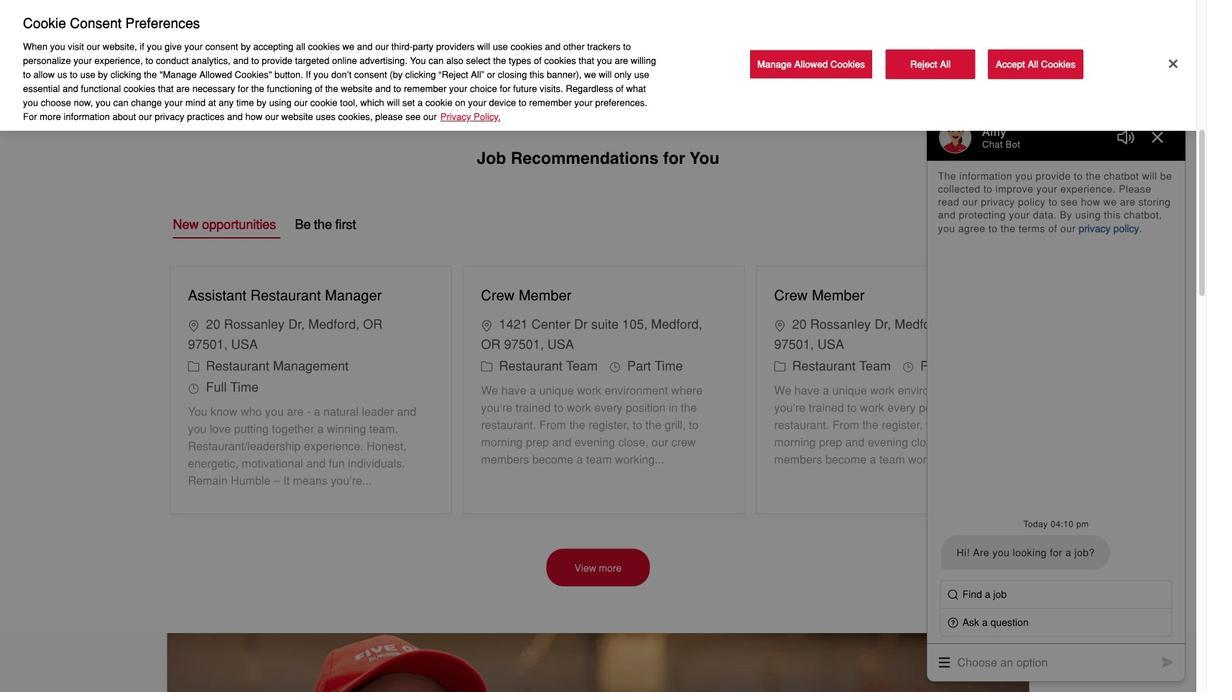 Task type: locate. For each thing, give the bounding box(es) containing it.
career level 7 image
[[188, 359, 199, 373], [481, 359, 493, 373], [774, 359, 786, 373]]

2 career level 7 image from the left
[[481, 359, 493, 373]]

1 horizontal spatial career level 7 image
[[481, 359, 493, 373]]

2 horizontal spatial career level 7 image
[[774, 359, 786, 373]]

map pin image
[[188, 318, 199, 331], [481, 318, 493, 331], [774, 318, 786, 331]]

tab list
[[173, 214, 295, 249], [295, 214, 375, 249]]

cookie consent preferences alert dialog
[[0, 0, 1197, 131]]

2 horizontal spatial map pin image
[[774, 318, 786, 331]]

company logo image
[[157, 14, 280, 38]]

map pin image for third career level 7 image
[[774, 318, 786, 331]]

list item
[[280, 0, 337, 52], [337, 0, 443, 52], [443, 0, 562, 52]]

map pin image for 3rd career level 7 image from right
[[188, 318, 199, 331]]

2 tab list from the left
[[295, 214, 375, 249]]

0 horizontal spatial time image
[[610, 359, 621, 373]]

3 career level 7 image from the left
[[774, 359, 786, 373]]

0 horizontal spatial career level 7 image
[[188, 359, 199, 373]]

map pin image for 2nd career level 7 image from the left
[[481, 318, 493, 331]]

3 map pin image from the left
[[774, 318, 786, 331]]

time image
[[610, 359, 621, 373], [903, 359, 914, 373]]

2 time image from the left
[[903, 359, 914, 373]]

1 horizontal spatial time image
[[903, 359, 914, 373]]

list
[[280, 0, 931, 52], [164, 260, 1038, 520]]

1 horizontal spatial map pin image
[[481, 318, 493, 331]]

time image for third career level 7 image
[[903, 359, 914, 373]]

2 map pin image from the left
[[481, 318, 493, 331]]

1 list item from the left
[[280, 0, 337, 52]]

0 horizontal spatial map pin image
[[188, 318, 199, 331]]

1 time image from the left
[[610, 359, 621, 373]]

1 tab list from the left
[[173, 214, 295, 249]]

1 map pin image from the left
[[188, 318, 199, 331]]



Task type: describe. For each thing, give the bounding box(es) containing it.
1 career level 7 image from the left
[[188, 359, 199, 373]]

time image for 2nd career level 7 image from the left
[[610, 359, 621, 373]]

1 vertical spatial list
[[164, 260, 1038, 520]]

time image
[[188, 381, 199, 394]]

0 vertical spatial list
[[280, 0, 931, 52]]

3 list item from the left
[[443, 0, 562, 52]]

2 list item from the left
[[337, 0, 443, 52]]



Task type: vqa. For each thing, say whether or not it's contained in the screenshot.
"employees"
no



